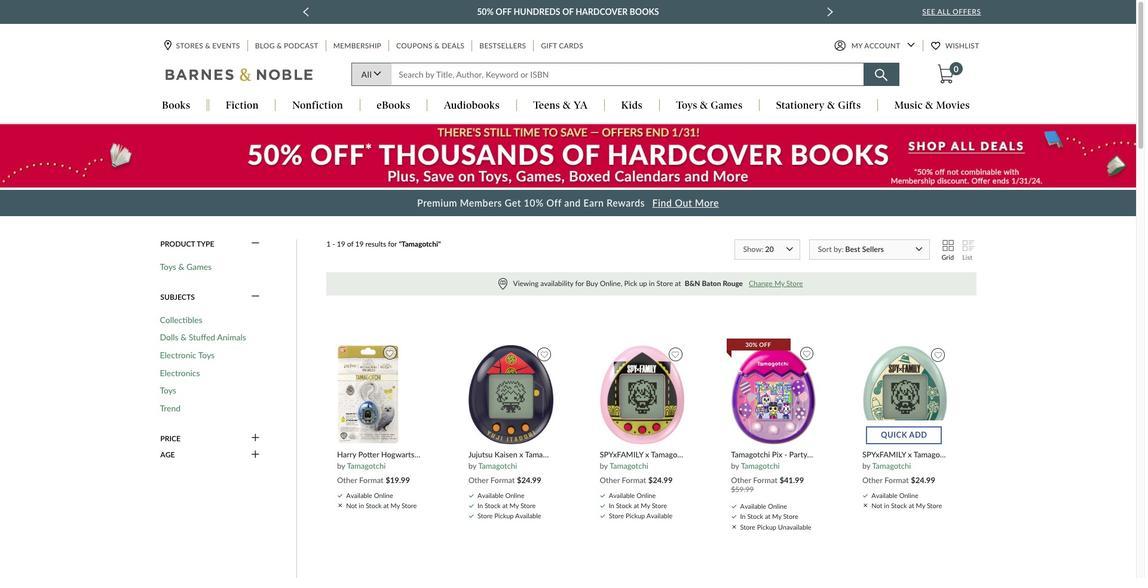 Task type: describe. For each thing, give the bounding box(es) containing it.
more
[[695, 198, 719, 209]]

product
[[160, 240, 195, 249]]

my inside region
[[775, 279, 785, 288]]

change my store link
[[748, 279, 805, 289]]

check image for tamagotchi pix - party… by tamagotchi other format $41.99 $59.99
[[732, 505, 737, 509]]

stock down jujutsu kaisen x tamagotchi -… by tamagotchi other format $24.99
[[485, 502, 501, 510]]

not in stock at my store for format
[[872, 502, 943, 510]]

teens & ya
[[534, 100, 588, 112]]

1 19 from the left
[[337, 240, 345, 249]]

price
[[160, 435, 181, 444]]

electronic toys link
[[160, 351, 215, 361]]

harry
[[337, 451, 357, 460]]

my store down $19.99
[[391, 502, 417, 510]]

& for dolls & stuffed animals link
[[181, 333, 187, 343]]

logo image
[[165, 68, 314, 85]]

- inside jujutsu kaisen x tamagotchi -… by tamagotchi other format $24.99
[[566, 451, 569, 460]]

available for spyxfamily x tamagotchi -… by tamagotchi other format $24.99
[[872, 492, 898, 500]]

online for spyxfamily x tamagotchi -… by tamagotchi other format $24.99
[[900, 492, 919, 500]]

by inside spyxfamily x tamagotchi -… by tamagotchi other format $24.99
[[863, 462, 871, 471]]

not for other
[[872, 502, 883, 510]]

tamagotchi left pix
[[732, 451, 771, 460]]

2 horizontal spatial pickup
[[758, 524, 777, 531]]

audiobooks
[[444, 100, 500, 112]]

close modal image
[[733, 526, 737, 529]]

see
[[923, 7, 936, 16]]

membership
[[334, 42, 382, 51]]

tamagotchi pix - party… link
[[732, 451, 815, 460]]

in stock at my store for $24.99
[[609, 502, 668, 510]]

blog & podcast link
[[254, 40, 320, 52]]

$41.99
[[780, 476, 805, 486]]

my store down spyxfamily x tamagotchi -… by tamagotchi other format $24.99
[[917, 502, 943, 510]]

best sellers
[[846, 245, 885, 254]]

games for toys & games link on the top left of the page
[[187, 262, 212, 272]]

collectibles
[[160, 315, 202, 325]]

available online for jujutsu kaisen x tamagotchi -… by tamagotchi other format $24.99
[[478, 492, 525, 500]]

x for spyxfamily x tamagotchi - pink by tamagotchi other format $24.99
[[646, 451, 650, 460]]

add
[[910, 431, 928, 440]]

age
[[160, 451, 175, 460]]

previous slide / item image
[[303, 7, 309, 17]]

x for spyxfamily x tamagotchi -… by tamagotchi other format $24.99
[[909, 451, 913, 460]]

store pickup available for format
[[478, 513, 542, 521]]

type
[[197, 240, 214, 249]]

& for stationery & gifts button
[[828, 100, 836, 112]]

nonfiction
[[292, 100, 343, 112]]

movies
[[937, 100, 971, 112]]

plus image for price
[[251, 434, 260, 445]]

get
[[505, 198, 522, 209]]

50% off hundreds of hardcover books link
[[477, 5, 660, 19]]

search image
[[876, 69, 888, 82]]

hundreds
[[514, 7, 561, 17]]

find
[[653, 198, 673, 209]]

check image for harry potter hogwarts castle… by tamagotchi other format $19.99
[[338, 494, 343, 498]]

and
[[565, 198, 581, 209]]

bestsellers
[[480, 42, 526, 51]]

tamagotchi link for spyxfamily x tamagotchi -…
[[873, 462, 912, 471]]

other inside tamagotchi pix - party… by tamagotchi other format $41.99 $59.99
[[732, 476, 752, 486]]

in for harry potter hogwarts castle… by tamagotchi other format $19.99
[[359, 502, 364, 510]]

spyxfamily x tamagotchi - pink by tamagotchi other format $24.99
[[600, 451, 712, 486]]

available online for spyxfamily x tamagotchi - pink by tamagotchi other format $24.99
[[609, 492, 656, 500]]

bestsellers link
[[479, 40, 528, 52]]

50%
[[477, 7, 494, 17]]

books inside 50% off hundreds of hardcover books link
[[630, 7, 660, 17]]

my store up "unavailable" in the right bottom of the page
[[773, 513, 799, 521]]

at inside region
[[675, 279, 682, 288]]

at down jujutsu kaisen x tamagotchi -… by tamagotchi other format $24.99
[[503, 502, 508, 510]]

rewards
[[607, 198, 645, 209]]

user image
[[835, 40, 846, 52]]

tamagotchi down spyxfamily x tamagotchi - pink link in the right bottom of the page
[[610, 462, 649, 471]]

in for other
[[478, 502, 483, 510]]

online for jujutsu kaisen x tamagotchi -… by tamagotchi other format $24.99
[[506, 492, 525, 500]]

out
[[675, 198, 693, 209]]

my store down spyxfamily x tamagotchi - pink by tamagotchi other format $24.99
[[641, 502, 668, 510]]

music
[[895, 100, 923, 112]]

other inside spyxfamily x tamagotchi - pink by tamagotchi other format $24.99
[[600, 476, 620, 486]]

deals
[[442, 42, 465, 51]]

collectibles link
[[160, 315, 202, 326]]

blog
[[255, 42, 275, 51]]

toys link
[[160, 386, 176, 396]]

my inside popup button
[[852, 42, 863, 51]]

product type
[[160, 240, 214, 249]]

at up store pickup unavailable
[[765, 513, 771, 521]]

format inside tamagotchi pix - party… by tamagotchi other format $41.99 $59.99
[[754, 476, 778, 486]]

events
[[213, 42, 240, 51]]

pix
[[773, 451, 783, 460]]

animals
[[217, 333, 246, 343]]

quick
[[882, 431, 908, 440]]

20
[[766, 245, 774, 254]]

price button
[[160, 434, 261, 445]]

pick
[[625, 279, 638, 288]]

my account
[[852, 42, 901, 51]]

bopis small image
[[499, 279, 508, 290]]

earn
[[584, 198, 604, 209]]

all link
[[351, 63, 391, 86]]

close modal image for spyxfamily x tamagotchi -… by tamagotchi other format $24.99
[[864, 504, 868, 508]]

blog & podcast
[[255, 42, 319, 51]]

available for jujutsu kaisen x tamagotchi -… by tamagotchi other format $24.99
[[478, 492, 504, 500]]

availability
[[541, 279, 574, 288]]

tamagotchi link for harry potter hogwarts castle…
[[347, 462, 386, 471]]

tamagotchi pix - party… by tamagotchi other format $41.99 $59.99
[[732, 451, 814, 495]]

coupons & deals
[[397, 42, 465, 51]]

kids button
[[605, 100, 660, 113]]

old price was $59.99 element
[[732, 486, 754, 495]]

other inside jujutsu kaisen x tamagotchi -… by tamagotchi other format $24.99
[[469, 476, 489, 486]]

1 - 19 of 19 results for "tamagotchi"
[[327, 240, 441, 249]]

by inside harry potter hogwarts castle… by tamagotchi other format $19.99
[[337, 462, 345, 471]]

online,
[[600, 279, 623, 288]]

region containing viewing availability for buy online, pick up in store at
[[327, 273, 977, 296]]

"tamagotchi"
[[399, 240, 441, 249]]

list
[[963, 254, 973, 261]]

$24.99 inside jujutsu kaisen x tamagotchi -… by tamagotchi other format $24.99
[[517, 476, 542, 486]]

stores & events link
[[164, 40, 241, 52]]

potter
[[358, 451, 379, 460]]

dolls
[[160, 333, 179, 343]]

available for tamagotchi pix - party… by tamagotchi other format $41.99 $59.99
[[741, 503, 767, 511]]

product type button
[[160, 239, 261, 250]]

other inside harry potter hogwarts castle… by tamagotchi other format $19.99
[[337, 476, 357, 486]]

ebooks
[[377, 100, 411, 112]]

tamagotchi down spyxfamily x tamagotchi -… link
[[873, 462, 912, 471]]

stock up store pickup unavailable
[[748, 513, 764, 521]]

spyxfamily for spyxfamily x tamagotchi - pink
[[600, 451, 644, 460]]

trend link
[[160, 404, 181, 414]]

- inside tamagotchi pix - party… by tamagotchi other format $41.99 $59.99
[[785, 451, 788, 460]]

electronics
[[160, 368, 200, 378]]

jujutsu
[[469, 451, 493, 460]]

list link
[[963, 240, 973, 262]]

& for toys & games button
[[701, 100, 709, 112]]

tamagotchi down tamagotchi pix - party… link
[[741, 462, 780, 471]]

grid
[[942, 254, 955, 261]]

games for toys & games button
[[711, 100, 743, 112]]

stuffed
[[189, 333, 215, 343]]

tamagotchi link for spyxfamily x tamagotchi - pink
[[610, 462, 649, 471]]

close modal image for harry potter hogwarts castle… by tamagotchi other format $19.99
[[339, 504, 342, 508]]

next slide / item image
[[828, 7, 834, 17]]

1
[[327, 240, 331, 249]]

fiction button
[[209, 100, 275, 113]]

audiobooks button
[[428, 100, 517, 113]]

toys & games for toys & games button
[[677, 100, 743, 112]]

in stock at my store for format
[[478, 502, 536, 510]]

offers
[[953, 7, 982, 16]]

20 link
[[735, 240, 801, 263]]

$19.99
[[386, 476, 410, 486]]

account
[[865, 42, 901, 51]]

x inside jujutsu kaisen x tamagotchi -… by tamagotchi other format $24.99
[[520, 451, 524, 460]]

stores
[[176, 42, 203, 51]]

harry potter hogwarts castle… link
[[337, 451, 444, 460]]

music & movies button
[[879, 100, 987, 113]]

hogwarts
[[381, 451, 415, 460]]

see all offers
[[923, 7, 982, 16]]

toys down dolls & stuffed animals link
[[198, 351, 215, 361]]



Task type: locate. For each thing, give the bounding box(es) containing it.
0 horizontal spatial books
[[162, 100, 191, 112]]

off
[[760, 341, 772, 349]]

4 by from the left
[[732, 462, 740, 471]]

1 vertical spatial plus image
[[251, 450, 260, 461]]

title: harry potter hogwarts castle tamagotchi image
[[337, 344, 400, 445]]

0 vertical spatial all
[[938, 7, 951, 16]]

cards
[[559, 42, 584, 51]]

1 vertical spatial my
[[775, 279, 785, 288]]

spyxfamily
[[600, 451, 644, 460], [863, 451, 907, 460]]

-
[[333, 240, 335, 249], [566, 451, 569, 460], [692, 451, 695, 460], [785, 451, 788, 460], [955, 451, 958, 460]]

other down the 'harry'
[[337, 476, 357, 486]]

available online up store pickup unavailable
[[741, 503, 788, 511]]

0 horizontal spatial in
[[478, 502, 483, 510]]

check image down the 'harry'
[[338, 494, 343, 498]]

1 plus image from the top
[[251, 434, 260, 445]]

1 other from the left
[[337, 476, 357, 486]]

0 vertical spatial my
[[852, 42, 863, 51]]

plus image for age
[[251, 450, 260, 461]]

1 … from the left
[[569, 451, 575, 460]]

5 other from the left
[[863, 476, 883, 486]]

0 horizontal spatial x
[[520, 451, 524, 460]]

cart image
[[938, 65, 954, 84]]

1 vertical spatial games
[[187, 262, 212, 272]]

of for hardcover
[[563, 7, 574, 17]]

available online down jujutsu kaisen x tamagotchi -… by tamagotchi other format $24.99
[[478, 492, 525, 500]]

available for harry potter hogwarts castle… by tamagotchi other format $19.99
[[346, 492, 373, 500]]

store
[[657, 279, 674, 288], [787, 279, 804, 288], [478, 513, 493, 521], [609, 513, 624, 521], [741, 524, 756, 531]]

store pickup available for $24.99
[[609, 513, 673, 521]]

tamagotchi down potter
[[347, 462, 386, 471]]

spyxfamily x tamagotchi -… link
[[863, 451, 964, 460]]

at down spyxfamily x tamagotchi - pink by tamagotchi other format $24.99
[[634, 502, 640, 510]]

by inside spyxfamily x tamagotchi - pink by tamagotchi other format $24.99
[[600, 462, 608, 471]]

of for 19
[[347, 240, 354, 249]]

2 $24.99 from the left
[[649, 476, 673, 486]]

format inside harry potter hogwarts castle… by tamagotchi other format $19.99
[[359, 476, 384, 486]]

0 horizontal spatial games
[[187, 262, 212, 272]]

format down spyxfamily x tamagotchi -… link
[[885, 476, 910, 486]]

nonfiction button
[[276, 100, 360, 113]]

$24.99 inside spyxfamily x tamagotchi - pink by tamagotchi other format $24.99
[[649, 476, 673, 486]]

spyxfamily x tamagotchi -… by tamagotchi other format $24.99
[[863, 451, 964, 486]]

0 horizontal spatial not in stock at my store
[[346, 502, 417, 510]]

stock down harry potter hogwarts castle… by tamagotchi other format $19.99
[[366, 502, 382, 510]]

tamagotchi link for jujutsu kaisen x tamagotchi -…
[[479, 462, 517, 471]]

1 horizontal spatial off
[[547, 198, 562, 209]]

19 left results
[[356, 240, 364, 249]]

my right user 'image'
[[852, 42, 863, 51]]

2 horizontal spatial check image
[[732, 505, 737, 509]]

2 horizontal spatial $24.99
[[912, 476, 936, 486]]

other inside spyxfamily x tamagotchi -… by tamagotchi other format $24.99
[[863, 476, 883, 486]]

title: jujutsu kaisen x tamagotchi - yuji itadori image
[[468, 345, 554, 445]]

available online
[[346, 492, 393, 500], [478, 492, 525, 500], [609, 492, 656, 500], [872, 492, 919, 500], [741, 503, 788, 511]]

available online for harry potter hogwarts castle… by tamagotchi other format $19.99
[[346, 492, 393, 500]]

0 horizontal spatial my
[[775, 279, 785, 288]]

toys & games link
[[160, 262, 212, 272]]

check image
[[469, 494, 474, 498], [601, 494, 606, 498], [864, 494, 869, 498], [601, 505, 606, 508], [469, 515, 474, 519], [601, 515, 606, 519], [732, 516, 737, 519]]

all down membership
[[362, 70, 372, 80]]

close modal image
[[339, 504, 342, 508], [864, 504, 868, 508]]

minus image
[[251, 292, 260, 303]]

not
[[346, 502, 357, 510], [872, 502, 883, 510]]

all right see
[[938, 7, 951, 16]]

age button
[[160, 450, 261, 461]]

grid link
[[942, 240, 955, 262]]

2 by from the left
[[469, 462, 477, 471]]

$59.99
[[732, 486, 754, 495]]

format down potter
[[359, 476, 384, 486]]

tamagotchi link down spyxfamily x tamagotchi -… link
[[873, 462, 912, 471]]

2 store pickup available from the left
[[609, 513, 673, 521]]

1 horizontal spatial in
[[649, 279, 655, 288]]

0 horizontal spatial …
[[569, 451, 575, 460]]

4 other from the left
[[732, 476, 752, 486]]

2 not in stock at my store from the left
[[872, 502, 943, 510]]

2 horizontal spatial in
[[741, 513, 746, 521]]

1 horizontal spatial check image
[[469, 505, 474, 508]]

3 x from the left
[[909, 451, 913, 460]]

0 vertical spatial toys & games
[[677, 100, 743, 112]]

$24.99 inside spyxfamily x tamagotchi -… by tamagotchi other format $24.99
[[912, 476, 936, 486]]

plus image down the price dropdown button
[[251, 450, 260, 461]]

0 vertical spatial plus image
[[251, 434, 260, 445]]

…
[[569, 451, 575, 460], [958, 451, 964, 460]]

online down $19.99
[[374, 492, 393, 500]]

check image down jujutsu on the bottom
[[469, 505, 474, 508]]

x left pink
[[646, 451, 650, 460]]

at down spyxfamily x tamagotchi -… by tamagotchi other format $24.99
[[909, 502, 915, 510]]

castle…
[[417, 451, 444, 460]]

$24.99 for spyxfamily x tamagotchi -… by tamagotchi other format $24.99
[[912, 476, 936, 486]]

1 horizontal spatial not
[[872, 502, 883, 510]]

1 $24.99 from the left
[[517, 476, 542, 486]]

tamagotchi link down potter
[[347, 462, 386, 471]]

2 horizontal spatial in stock at my store
[[741, 513, 799, 521]]

1 horizontal spatial spyxfamily
[[863, 451, 907, 460]]

1 not from the left
[[346, 502, 357, 510]]

rouge
[[723, 279, 743, 288]]

subjects
[[160, 293, 195, 302]]

pickup left "unavailable" in the right bottom of the page
[[758, 524, 777, 531]]

fiction
[[226, 100, 259, 112]]

region
[[327, 273, 977, 296]]

online down spyxfamily x tamagotchi - pink by tamagotchi other format $24.99
[[637, 492, 656, 500]]

0 vertical spatial games
[[711, 100, 743, 112]]

- inside spyxfamily x tamagotchi -… by tamagotchi other format $24.99
[[955, 451, 958, 460]]

2 … from the left
[[958, 451, 964, 460]]

& for blog & podcast link
[[277, 42, 282, 51]]

… inside spyxfamily x tamagotchi -… by tamagotchi other format $24.99
[[958, 451, 964, 460]]

available online down spyxfamily x tamagotchi -… by tamagotchi other format $24.99
[[872, 492, 919, 500]]

1 vertical spatial toys & games
[[160, 262, 212, 272]]

up
[[640, 279, 648, 288]]

in stock at my store down jujutsu kaisen x tamagotchi -… by tamagotchi other format $24.99
[[478, 502, 536, 510]]

by up old price was $59.99 "element"
[[732, 462, 740, 471]]

not in stock at my store down $19.99
[[346, 502, 417, 510]]

main content containing premium members get 10% off and earn rewards
[[0, 124, 1137, 579]]

toys & games inside toys & games button
[[677, 100, 743, 112]]

x down quick add button
[[909, 451, 913, 460]]

in stock at my store up store pickup unavailable
[[741, 513, 799, 521]]

online for spyxfamily x tamagotchi - pink by tamagotchi other format $24.99
[[637, 492, 656, 500]]

format inside spyxfamily x tamagotchi - pink by tamagotchi other format $24.99
[[622, 476, 647, 486]]

2 19 from the left
[[356, 240, 364, 249]]

store pickup available down jujutsu kaisen x tamagotchi -… by tamagotchi other format $24.99
[[478, 513, 542, 521]]

1 horizontal spatial in stock at my store
[[609, 502, 668, 510]]

in
[[478, 502, 483, 510], [609, 502, 615, 510], [741, 513, 746, 521]]

toys up trend
[[160, 386, 176, 396]]

1 horizontal spatial store pickup available
[[609, 513, 673, 521]]

plus image
[[251, 434, 260, 445], [251, 450, 260, 461]]

3 $24.99 from the left
[[912, 476, 936, 486]]

1 store pickup available from the left
[[478, 513, 542, 521]]

stock down spyxfamily x tamagotchi -… by tamagotchi other format $24.99
[[892, 502, 908, 510]]

books inside books button
[[162, 100, 191, 112]]

$24.99 down spyxfamily x tamagotchi -… link
[[912, 476, 936, 486]]

& for the teens & ya "button"
[[563, 100, 571, 112]]

format left $41.99 on the right bottom of the page
[[754, 476, 778, 486]]

Search by Title, Author, Keyword or ISBN text field
[[391, 63, 865, 86]]

50% off hundreds of hardcover books
[[477, 7, 660, 17]]

not in stock at my store down spyxfamily x tamagotchi -… by tamagotchi other format $24.99
[[872, 502, 943, 510]]

by inside tamagotchi pix - party… by tamagotchi other format $41.99 $59.99
[[732, 462, 740, 471]]

1 horizontal spatial books
[[630, 7, 660, 17]]

19 right 1
[[337, 240, 345, 249]]

1 by from the left
[[337, 462, 345, 471]]

format
[[359, 476, 384, 486], [491, 476, 515, 486], [622, 476, 647, 486], [754, 476, 778, 486], [885, 476, 910, 486]]

in for spyxfamily x tamagotchi -… by tamagotchi other format $24.99
[[885, 502, 890, 510]]

1 format from the left
[[359, 476, 384, 486]]

0 horizontal spatial toys & games
[[160, 262, 212, 272]]

5 format from the left
[[885, 476, 910, 486]]

2 plus image from the top
[[251, 450, 260, 461]]

1 horizontal spatial not in stock at my store
[[872, 502, 943, 510]]

0 horizontal spatial in stock at my store
[[478, 502, 536, 510]]

by inside jujutsu kaisen x tamagotchi -… by tamagotchi other format $24.99
[[469, 462, 477, 471]]

results
[[366, 240, 386, 249]]

by down spyxfamily x tamagotchi -… link
[[863, 462, 871, 471]]

& for coupons & deals link
[[435, 42, 440, 51]]

1 vertical spatial for
[[576, 279, 585, 288]]

1 horizontal spatial …
[[958, 451, 964, 460]]

4 format from the left
[[754, 476, 778, 486]]

for left buy
[[576, 279, 585, 288]]

1 vertical spatial books
[[162, 100, 191, 112]]

spyxfamily inside spyxfamily x tamagotchi - pink by tamagotchi other format $24.99
[[600, 451, 644, 460]]

30%
[[746, 341, 758, 349]]

pink
[[697, 451, 712, 460]]

4 tamagotchi link from the left
[[741, 462, 780, 471]]

in down harry potter hogwarts castle… by tamagotchi other format $19.99
[[359, 502, 364, 510]]

3 by from the left
[[600, 462, 608, 471]]

by down the 'harry'
[[337, 462, 345, 471]]

1 tamagotchi link from the left
[[347, 462, 386, 471]]

$24.99 down spyxfamily x tamagotchi - pink link in the right bottom of the page
[[649, 476, 673, 486]]

0 horizontal spatial pickup
[[495, 513, 514, 521]]

& inside button
[[926, 100, 934, 112]]

spyxfamily for spyxfamily x tamagotchi -…
[[863, 451, 907, 460]]

1 horizontal spatial all
[[938, 7, 951, 16]]

1 horizontal spatial games
[[711, 100, 743, 112]]

tamagotchi link down kaisen
[[479, 462, 517, 471]]

not down the 'harry'
[[346, 502, 357, 510]]

my right change
[[775, 279, 785, 288]]

stationery & gifts button
[[760, 100, 878, 113]]

ya
[[574, 100, 588, 112]]

& for music & movies button
[[926, 100, 934, 112]]

1 vertical spatial off
[[547, 198, 562, 209]]

in stock at my store down spyxfamily x tamagotchi - pink by tamagotchi other format $24.99
[[609, 502, 668, 510]]

3 format from the left
[[622, 476, 647, 486]]

other down spyxfamily x tamagotchi - pink link in the right bottom of the page
[[600, 476, 620, 486]]

None field
[[391, 63, 865, 86]]

off right 50%
[[496, 7, 512, 17]]

1 horizontal spatial my
[[852, 42, 863, 51]]

0 horizontal spatial $24.99
[[517, 476, 542, 486]]

available online for spyxfamily x tamagotchi -… by tamagotchi other format $24.99
[[872, 492, 919, 500]]

5 tamagotchi link from the left
[[873, 462, 912, 471]]

title: spyxfamily x tamagotchi - green image
[[863, 346, 949, 445]]

1 vertical spatial all
[[362, 70, 372, 80]]

other down spyxfamily x tamagotchi -… link
[[863, 476, 883, 486]]

3 tamagotchi link from the left
[[610, 462, 649, 471]]

1 horizontal spatial x
[[646, 451, 650, 460]]

title: spyxfamily x tamagotchi - pink image
[[600, 345, 686, 445]]

stores & events
[[176, 42, 240, 51]]

trend
[[160, 404, 181, 414]]

coupons
[[397, 42, 433, 51]]

pickup down spyxfamily x tamagotchi - pink by tamagotchi other format $24.99
[[626, 513, 645, 521]]

0 horizontal spatial of
[[347, 240, 354, 249]]

not down spyxfamily x tamagotchi -… by tamagotchi other format $24.99
[[872, 502, 883, 510]]

available
[[346, 492, 373, 500], [478, 492, 504, 500], [609, 492, 635, 500], [872, 492, 898, 500], [741, 503, 767, 511], [516, 513, 542, 521], [647, 513, 673, 521]]

jujutsu kaisen x tamagotchi -… link
[[469, 451, 575, 460]]

0 vertical spatial for
[[388, 240, 397, 249]]

not for format
[[346, 502, 357, 510]]

1 horizontal spatial pickup
[[626, 513, 645, 521]]

grid view active image
[[942, 240, 953, 254]]

1 spyxfamily from the left
[[600, 451, 644, 460]]

in stock at my store
[[478, 502, 536, 510], [609, 502, 668, 510], [741, 513, 799, 521]]

pickup
[[495, 513, 514, 521], [626, 513, 645, 521], [758, 524, 777, 531]]

tamagotchi inside harry potter hogwarts castle… by tamagotchi other format $19.99
[[347, 462, 386, 471]]

pickup for $24.99
[[626, 513, 645, 521]]

of right hundreds
[[563, 7, 574, 17]]

down arrow image
[[908, 43, 915, 48]]

2 spyxfamily from the left
[[863, 451, 907, 460]]

not in stock at my store for $19.99
[[346, 502, 417, 510]]

0 horizontal spatial in
[[359, 502, 364, 510]]

in down spyxfamily x tamagotchi -… by tamagotchi other format $24.99
[[885, 502, 890, 510]]

online down spyxfamily x tamagotchi -… by tamagotchi other format $24.99
[[900, 492, 919, 500]]

0 horizontal spatial not
[[346, 502, 357, 510]]

not in stock at my store
[[346, 502, 417, 510], [872, 502, 943, 510]]

0 horizontal spatial spyxfamily
[[600, 451, 644, 460]]

0 horizontal spatial store pickup available
[[478, 513, 542, 521]]

ebooks button
[[360, 100, 427, 113]]

at
[[675, 279, 682, 288], [384, 502, 389, 510], [503, 502, 508, 510], [634, 502, 640, 510], [909, 502, 915, 510], [765, 513, 771, 521]]

50% off thousans of hardcover books, plus, save on toys, games, boxed calendars and more image
[[0, 125, 1137, 188]]

wishlist link
[[932, 40, 981, 52]]

other down tamagotchi pix - party… link
[[732, 476, 752, 486]]

2 format from the left
[[491, 476, 515, 486]]

main content
[[0, 124, 1137, 579]]

x
[[520, 451, 524, 460], [646, 451, 650, 460], [909, 451, 913, 460]]

in right up
[[649, 279, 655, 288]]

format down kaisen
[[491, 476, 515, 486]]

my store down jujutsu kaisen x tamagotchi -… by tamagotchi other format $24.99
[[510, 502, 536, 510]]

tamagotchi down kaisen
[[479, 462, 517, 471]]

1 horizontal spatial close modal image
[[864, 504, 868, 508]]

online for tamagotchi pix - party… by tamagotchi other format $41.99 $59.99
[[769, 503, 788, 511]]

quick add
[[882, 431, 928, 440]]

2 horizontal spatial in
[[885, 502, 890, 510]]

$24.99 down jujutsu kaisen x tamagotchi -… link
[[517, 476, 542, 486]]

games inside button
[[711, 100, 743, 112]]

$24.99 for spyxfamily x tamagotchi - pink by tamagotchi other format $24.99
[[649, 476, 673, 486]]

0
[[954, 64, 959, 74]]

2 close modal image from the left
[[864, 504, 868, 508]]

my store
[[391, 502, 417, 510], [510, 502, 536, 510], [641, 502, 668, 510], [917, 502, 943, 510], [773, 513, 799, 521]]

electronic toys
[[160, 351, 215, 361]]

tamagotchi link down spyxfamily x tamagotchi - pink link in the right bottom of the page
[[610, 462, 649, 471]]

available online down spyxfamily x tamagotchi - pink by tamagotchi other format $24.99
[[609, 492, 656, 500]]

pickup for format
[[495, 513, 514, 521]]

unavailable
[[779, 524, 812, 531]]

minus image
[[251, 239, 260, 250]]

buy
[[586, 279, 598, 288]]

1 close modal image from the left
[[339, 504, 342, 508]]

plus image up age dropdown button
[[251, 434, 260, 445]]

tamagotchi link down tamagotchi pix - party… link
[[741, 462, 780, 471]]

for inside region
[[576, 279, 585, 288]]

format down spyxfamily x tamagotchi - pink link in the right bottom of the page
[[622, 476, 647, 486]]

0 horizontal spatial all
[[362, 70, 372, 80]]

2 other from the left
[[469, 476, 489, 486]]

store pickup available down spyxfamily x tamagotchi - pink by tamagotchi other format $24.99
[[609, 513, 673, 521]]

hardcover
[[576, 7, 628, 17]]

in for format
[[609, 502, 615, 510]]

- inside spyxfamily x tamagotchi - pink by tamagotchi other format $24.99
[[692, 451, 695, 460]]

2 tamagotchi link from the left
[[479, 462, 517, 471]]

available for spyxfamily x tamagotchi - pink by tamagotchi other format $24.99
[[609, 492, 635, 500]]

0 horizontal spatial close modal image
[[339, 504, 342, 508]]

in down jujutsu on the bottom
[[478, 502, 483, 510]]

store pickup available
[[478, 513, 542, 521], [609, 513, 673, 521]]

stationery
[[777, 100, 825, 112]]

1 horizontal spatial $24.99
[[649, 476, 673, 486]]

& inside "button"
[[563, 100, 571, 112]]

x inside spyxfamily x tamagotchi - pink by tamagotchi other format $24.99
[[646, 451, 650, 460]]

other down jujutsu on the bottom
[[469, 476, 489, 486]]

tamagotchi left pink
[[651, 451, 690, 460]]

premium
[[417, 198, 458, 209]]

check image
[[338, 494, 343, 498], [469, 505, 474, 508], [732, 505, 737, 509]]

off left and
[[547, 198, 562, 209]]

0 vertical spatial off
[[496, 7, 512, 17]]

1 horizontal spatial for
[[576, 279, 585, 288]]

gift
[[541, 42, 557, 51]]

jujutsu kaisen x tamagotchi -… by tamagotchi other format $24.99
[[469, 451, 575, 486]]

of right 1
[[347, 240, 354, 249]]

online down jujutsu kaisen x tamagotchi -… by tamagotchi other format $24.99
[[506, 492, 525, 500]]

0 horizontal spatial check image
[[338, 494, 343, 498]]

toys
[[677, 100, 698, 112], [160, 262, 176, 272], [198, 351, 215, 361], [160, 386, 176, 396]]

tamagotchi link for tamagotchi pix - party…
[[741, 462, 780, 471]]

0 vertical spatial of
[[563, 7, 574, 17]]

1 not in stock at my store from the left
[[346, 502, 417, 510]]

gifts
[[839, 100, 862, 112]]

0 horizontal spatial off
[[496, 7, 512, 17]]

format inside spyxfamily x tamagotchi -… by tamagotchi other format $24.99
[[885, 476, 910, 486]]

0 horizontal spatial for
[[388, 240, 397, 249]]

5 by from the left
[[863, 462, 871, 471]]

store pickup unavailable
[[741, 524, 812, 531]]

at down $19.99
[[384, 502, 389, 510]]

party…
[[790, 451, 814, 460]]

pickup down jujutsu kaisen x tamagotchi -… by tamagotchi other format $24.99
[[495, 513, 514, 521]]

available online down $19.99
[[346, 492, 393, 500]]

… inside jujutsu kaisen x tamagotchi -… by tamagotchi other format $24.99
[[569, 451, 575, 460]]

games
[[711, 100, 743, 112], [187, 262, 212, 272]]

wishlist
[[946, 42, 980, 51]]

& for toys & games link on the top left of the page
[[179, 262, 184, 272]]

format inside jujutsu kaisen x tamagotchi -… by tamagotchi other format $24.99
[[491, 476, 515, 486]]

teens & ya button
[[517, 100, 605, 113]]

1 horizontal spatial of
[[563, 7, 574, 17]]

2 not from the left
[[872, 502, 883, 510]]

x right kaisen
[[520, 451, 524, 460]]

tamagotchi right kaisen
[[525, 451, 564, 460]]

at left b&n baton
[[675, 279, 682, 288]]

toys right kids button
[[677, 100, 698, 112]]

0 horizontal spatial 19
[[337, 240, 345, 249]]

list view active image
[[963, 240, 973, 254]]

1 x from the left
[[520, 451, 524, 460]]

toys down product
[[160, 262, 176, 272]]

online up store pickup unavailable
[[769, 503, 788, 511]]

online for harry potter hogwarts castle… by tamagotchi other format $19.99
[[374, 492, 393, 500]]

premium members get 10% off and earn rewards find out more
[[417, 198, 719, 209]]

tamagotchi
[[525, 451, 564, 460], [651, 451, 690, 460], [732, 451, 771, 460], [914, 451, 953, 460], [347, 462, 386, 471], [479, 462, 517, 471], [610, 462, 649, 471], [741, 462, 780, 471], [873, 462, 912, 471]]

viewing availability for buy online, pick up in store at b&n baton rouge change my store
[[514, 279, 804, 288]]

3 other from the left
[[600, 476, 620, 486]]

teens
[[534, 100, 561, 112]]

games inside main content
[[187, 262, 212, 272]]

quick add button
[[867, 427, 943, 445]]

0 vertical spatial books
[[630, 7, 660, 17]]

sellers
[[863, 245, 885, 254]]

title: tamagotchi pix - party (balloons) image
[[731, 346, 817, 445]]

available online for tamagotchi pix - party… by tamagotchi other format $41.99 $59.99
[[741, 503, 788, 511]]

books
[[630, 7, 660, 17], [162, 100, 191, 112]]

2 x from the left
[[646, 451, 650, 460]]

toys & games for toys & games link on the top left of the page
[[160, 262, 212, 272]]

1 vertical spatial of
[[347, 240, 354, 249]]

spyxfamily inside spyxfamily x tamagotchi -… by tamagotchi other format $24.99
[[863, 451, 907, 460]]

my account button
[[835, 40, 915, 52]]

2 horizontal spatial x
[[909, 451, 913, 460]]

x inside spyxfamily x tamagotchi -… by tamagotchi other format $24.99
[[909, 451, 913, 460]]

stock down spyxfamily x tamagotchi - pink by tamagotchi other format $24.99
[[616, 502, 632, 510]]

check image down $59.99 at the bottom right of page
[[732, 505, 737, 509]]

toys inside button
[[677, 100, 698, 112]]

by down jujutsu on the bottom
[[469, 462, 477, 471]]

1 horizontal spatial in
[[609, 502, 615, 510]]

in inside region
[[649, 279, 655, 288]]

tamagotchi down 'add'
[[914, 451, 953, 460]]

1 horizontal spatial 19
[[356, 240, 364, 249]]

by down spyxfamily x tamagotchi - pink link in the right bottom of the page
[[600, 462, 608, 471]]

in down old price was $59.99 "element"
[[741, 513, 746, 521]]

1 horizontal spatial toys & games
[[677, 100, 743, 112]]

in down spyxfamily x tamagotchi - pink by tamagotchi other format $24.99
[[609, 502, 615, 510]]

for right results
[[388, 240, 397, 249]]

subjects button
[[160, 292, 261, 303]]



Task type: vqa. For each thing, say whether or not it's contained in the screenshot.
SPYxFAMILY x Tamagotchi -… by Tamagotchi Other Format $24.99 Available
yes



